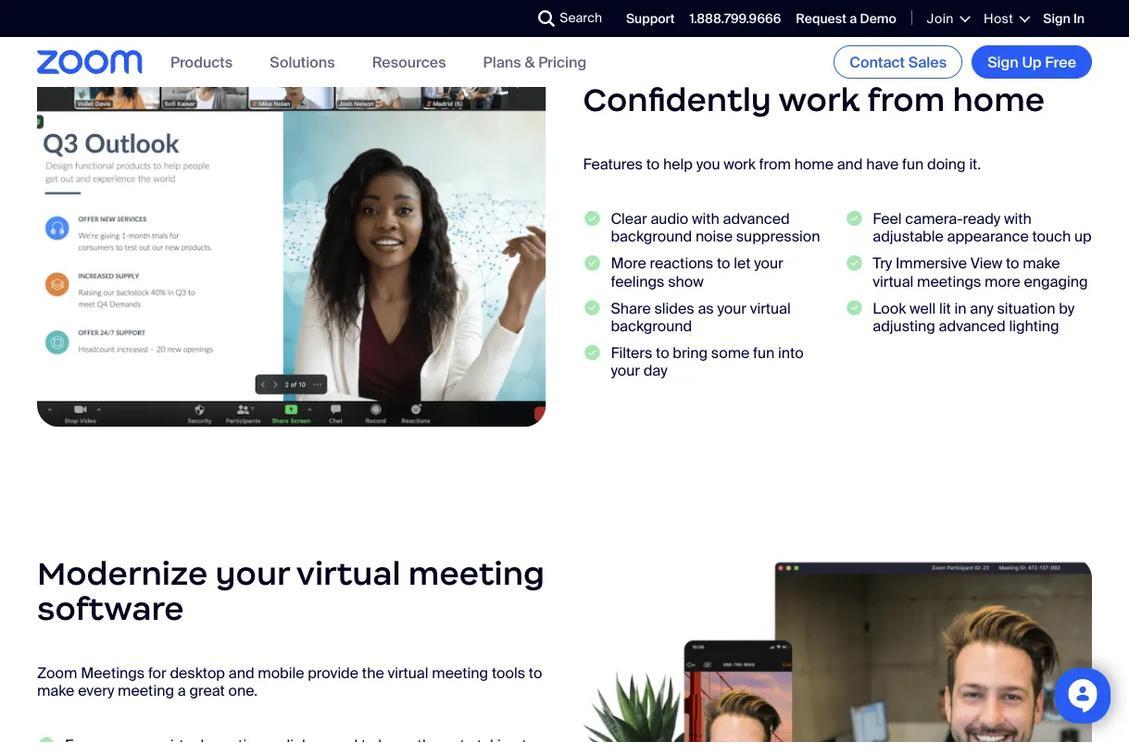 Task type: locate. For each thing, give the bounding box(es) containing it.
sales
[[909, 52, 947, 72]]

your inside "more reactions to let your feelings show"
[[754, 255, 783, 274]]

as
[[698, 300, 714, 319]]

ready
[[963, 210, 1001, 229]]

0 horizontal spatial home
[[795, 155, 834, 175]]

zoom logo image
[[37, 50, 143, 74]]

None search field
[[471, 4, 543, 33]]

work
[[779, 81, 860, 121], [724, 155, 756, 175]]

with right audio
[[692, 210, 720, 229]]

0 horizontal spatial from
[[759, 155, 791, 175]]

virtual
[[873, 273, 914, 292], [750, 300, 791, 319], [296, 555, 401, 595], [388, 665, 428, 684]]

join button
[[927, 10, 969, 27]]

0 vertical spatial make
[[1023, 255, 1060, 274]]

with
[[692, 210, 720, 229], [1004, 210, 1032, 229]]

make left every
[[37, 682, 74, 702]]

confidently work from home
[[583, 81, 1045, 121]]

home
[[953, 81, 1045, 121], [795, 155, 834, 175]]

0 horizontal spatial a
[[178, 682, 186, 702]]

noise
[[696, 228, 733, 247]]

great
[[189, 682, 225, 702]]

every
[[78, 682, 114, 702]]

to inside the try immersive view to make virtual meetings more engaging
[[1006, 255, 1019, 274]]

virtual inside zoom meetings for desktop and mobile provide the virtual meeting tools to make every meeting a great one.
[[388, 665, 428, 684]]

advanced
[[723, 210, 790, 229], [939, 317, 1006, 337]]

make
[[1023, 255, 1060, 274], [37, 682, 74, 702]]

with inside clear audio with advanced background noise suppression
[[692, 210, 720, 229]]

sign left in
[[1043, 10, 1071, 27]]

1 horizontal spatial and
[[837, 155, 863, 175]]

home down "up"
[[953, 81, 1045, 121]]

share slides as your virtual background
[[611, 300, 791, 337]]

1 horizontal spatial work
[[779, 81, 860, 121]]

a
[[850, 10, 857, 27], [178, 682, 186, 702]]

solutions button
[[270, 52, 335, 72]]

to left let
[[717, 255, 730, 274]]

it.
[[969, 155, 981, 175]]

and right great
[[229, 665, 254, 684]]

fun
[[902, 155, 924, 175], [753, 345, 775, 364]]

in
[[955, 300, 967, 319]]

and
[[837, 155, 863, 175], [229, 665, 254, 684]]

background up 'filters'
[[611, 317, 692, 337]]

fun right have
[[902, 155, 924, 175]]

0 vertical spatial from
[[867, 81, 945, 121]]

the
[[362, 665, 384, 684]]

virtual inside modernize your virtual meeting software
[[296, 555, 401, 595]]

0 vertical spatial advanced
[[723, 210, 790, 229]]

to
[[646, 155, 660, 175], [717, 255, 730, 274], [1006, 255, 1019, 274], [656, 345, 669, 364], [529, 665, 542, 684]]

to inside zoom meetings for desktop and mobile provide the virtual meeting tools to make every meeting a great one.
[[529, 665, 542, 684]]

with right ready
[[1004, 210, 1032, 229]]

fun inside filters to bring some fun into your day
[[753, 345, 775, 364]]

modernize
[[37, 555, 208, 595]]

0 vertical spatial sign
[[1043, 10, 1071, 27]]

advanced inside look well lit in any situation by adjusting advanced lighting
[[939, 317, 1006, 337]]

in
[[1074, 10, 1085, 27]]

0 horizontal spatial sign
[[988, 52, 1019, 72]]

1 vertical spatial work
[[724, 155, 756, 175]]

and left have
[[837, 155, 863, 175]]

support link
[[626, 10, 675, 27]]

your inside share slides as your virtual background
[[717, 300, 747, 319]]

0 horizontal spatial advanced
[[723, 210, 790, 229]]

1 vertical spatial home
[[795, 155, 834, 175]]

immersive
[[896, 255, 967, 274]]

to left bring
[[656, 345, 669, 364]]

2 with from the left
[[1004, 210, 1032, 229]]

background
[[611, 228, 692, 247], [611, 317, 692, 337]]

0 vertical spatial a
[[850, 10, 857, 27]]

meetings
[[81, 665, 145, 684]]

1 horizontal spatial home
[[953, 81, 1045, 121]]

host
[[984, 10, 1014, 27]]

a left demo
[[850, 10, 857, 27]]

doing
[[927, 155, 966, 175]]

features
[[583, 155, 643, 175]]

plans & pricing link
[[483, 52, 587, 72]]

1 vertical spatial advanced
[[939, 317, 1006, 337]]

1 horizontal spatial with
[[1004, 210, 1032, 229]]

1 background from the top
[[611, 228, 692, 247]]

into
[[778, 345, 804, 364]]

confidently
[[583, 81, 772, 121]]

0 vertical spatial home
[[953, 81, 1045, 121]]

mobile
[[258, 665, 304, 684]]

1 vertical spatial make
[[37, 682, 74, 702]]

1 vertical spatial sign
[[988, 52, 1019, 72]]

a left great
[[178, 682, 186, 702]]

from down contact sales link in the right top of the page
[[867, 81, 945, 121]]

request a demo link
[[796, 10, 897, 27]]

0 horizontal spatial with
[[692, 210, 720, 229]]

desktop
[[170, 665, 225, 684]]

0 horizontal spatial fun
[[753, 345, 775, 364]]

from right you
[[759, 155, 791, 175]]

background inside clear audio with advanced background noise suppression
[[611, 228, 692, 247]]

lit
[[939, 300, 951, 319]]

0 vertical spatial work
[[779, 81, 860, 121]]

1 with from the left
[[692, 210, 720, 229]]

appearance
[[947, 228, 1029, 247]]

2 background from the top
[[611, 317, 692, 337]]

search image
[[538, 10, 555, 27], [538, 10, 555, 27]]

to right view
[[1006, 255, 1019, 274]]

sign inside sign up free link
[[988, 52, 1019, 72]]

0 vertical spatial background
[[611, 228, 692, 247]]

0 horizontal spatial make
[[37, 682, 74, 702]]

1 vertical spatial from
[[759, 155, 791, 175]]

1 horizontal spatial a
[[850, 10, 857, 27]]

work down contact
[[779, 81, 860, 121]]

1 vertical spatial fun
[[753, 345, 775, 364]]

1 vertical spatial and
[[229, 665, 254, 684]]

virtual inside the try immersive view to make virtual meetings more engaging
[[873, 273, 914, 292]]

0 horizontal spatial and
[[229, 665, 254, 684]]

from
[[867, 81, 945, 121], [759, 155, 791, 175]]

audio
[[651, 210, 688, 229]]

sign
[[1043, 10, 1071, 27], [988, 52, 1019, 72]]

advanced down meetings
[[939, 317, 1006, 337]]

with inside feel camera-ready with adjustable appearance touch up
[[1004, 210, 1032, 229]]

contact sales
[[850, 52, 947, 72]]

slides
[[654, 300, 694, 319]]

your
[[754, 255, 783, 274], [717, 300, 747, 319], [611, 362, 640, 382], [215, 555, 290, 595]]

advanced up let
[[723, 210, 790, 229]]

features to help you work from home and have fun doing it.
[[583, 155, 981, 175]]

situation
[[997, 300, 1056, 319]]

work right you
[[724, 155, 756, 175]]

fun left into
[[753, 345, 775, 364]]

make down touch
[[1023, 255, 1060, 274]]

1 vertical spatial background
[[611, 317, 692, 337]]

1 horizontal spatial sign
[[1043, 10, 1071, 27]]

background inside share slides as your virtual background
[[611, 317, 692, 337]]

have
[[866, 155, 899, 175]]

products button
[[170, 52, 233, 72]]

1 horizontal spatial make
[[1023, 255, 1060, 274]]

filters
[[611, 345, 652, 364]]

engaging
[[1024, 273, 1088, 292]]

background up more
[[611, 228, 692, 247]]

to right tools
[[529, 665, 542, 684]]

1 horizontal spatial advanced
[[939, 317, 1006, 337]]

try
[[873, 255, 892, 274]]

share
[[611, 300, 651, 319]]

home down confidently work from home
[[795, 155, 834, 175]]

more reactions to let your feelings show
[[611, 255, 783, 292]]

0 horizontal spatial work
[[724, 155, 756, 175]]

sign left "up"
[[988, 52, 1019, 72]]

0 vertical spatial fun
[[902, 155, 924, 175]]

0 vertical spatial and
[[837, 155, 863, 175]]

1 vertical spatial a
[[178, 682, 186, 702]]

request
[[796, 10, 847, 27]]

meeting inside modernize your virtual meeting software
[[408, 555, 545, 595]]



Task type: describe. For each thing, give the bounding box(es) containing it.
bring
[[673, 345, 708, 364]]

day
[[644, 362, 668, 382]]

solutions
[[270, 52, 335, 72]]

support
[[626, 10, 675, 27]]

plans
[[483, 52, 521, 72]]

for
[[148, 665, 166, 684]]

to left help at the top right of the page
[[646, 155, 660, 175]]

sign in
[[1043, 10, 1085, 27]]

well
[[910, 300, 936, 319]]

zoom meetings for desktop and mobile provide the virtual meeting tools to make every meeting a great one.
[[37, 665, 542, 702]]

lighting
[[1009, 317, 1059, 337]]

contact sales link
[[834, 45, 963, 79]]

up
[[1075, 228, 1092, 247]]

make inside zoom meetings for desktop and mobile provide the virtual meeting tools to make every meeting a great one.
[[37, 682, 74, 702]]

show
[[668, 273, 704, 292]]

tools
[[492, 665, 525, 684]]

up
[[1022, 52, 1042, 72]]

clear
[[611, 210, 647, 229]]

some
[[711, 345, 750, 364]]

sign for sign up free
[[988, 52, 1019, 72]]

demo
[[860, 10, 897, 27]]

try immersive view to make virtual meetings more engaging
[[873, 255, 1088, 292]]

adjusting
[[873, 317, 936, 337]]

a inside zoom meetings for desktop and mobile provide the virtual meeting tools to make every meeting a great one.
[[178, 682, 186, 702]]

free
[[1045, 52, 1076, 72]]

contact
[[850, 52, 905, 72]]

touch
[[1032, 228, 1071, 247]]

one.
[[228, 682, 258, 702]]

look
[[873, 300, 906, 319]]

pricing
[[538, 52, 587, 72]]

camera-
[[905, 210, 963, 229]]

zoom
[[37, 665, 77, 684]]

feelings
[[611, 273, 665, 292]]

your inside modernize your virtual meeting software
[[215, 555, 290, 595]]

advanced inside clear audio with advanced background noise suppression
[[723, 210, 790, 229]]

look well lit in any situation by adjusting advanced lighting
[[873, 300, 1075, 337]]

virtual inside share slides as your virtual background
[[750, 300, 791, 319]]

sign for sign in
[[1043, 10, 1071, 27]]

by
[[1059, 300, 1075, 319]]

clear audio with advanced background noise suppression
[[611, 210, 820, 247]]

any
[[970, 300, 994, 319]]

view
[[971, 255, 1003, 274]]

join
[[927, 10, 954, 27]]

more
[[611, 255, 646, 274]]

sign up free link
[[972, 45, 1092, 79]]

feel
[[873, 210, 902, 229]]

you
[[696, 155, 720, 175]]

&
[[525, 52, 535, 72]]

meetings
[[917, 273, 981, 292]]

adjustable
[[873, 228, 944, 247]]

to inside filters to bring some fun into your day
[[656, 345, 669, 364]]

software
[[37, 590, 184, 630]]

modernize your virtual meeting software
[[37, 555, 545, 630]]

host button
[[984, 10, 1029, 27]]

provide
[[308, 665, 359, 684]]

to inside "more reactions to let your feelings show"
[[717, 255, 730, 274]]

sign in link
[[1043, 10, 1085, 27]]

plans & pricing
[[483, 52, 587, 72]]

reactions
[[650, 255, 714, 274]]

make inside the try immersive view to make virtual meetings more engaging
[[1023, 255, 1060, 274]]

1.888.799.9666 link
[[690, 10, 781, 27]]

your inside filters to bring some fun into your day
[[611, 362, 640, 382]]

sign up free
[[988, 52, 1076, 72]]

feel camera-ready with adjustable appearance touch up
[[873, 210, 1092, 247]]

more
[[985, 273, 1021, 292]]

1 horizontal spatial fun
[[902, 155, 924, 175]]

resources
[[372, 52, 446, 72]]

and inside zoom meetings for desktop and mobile provide the virtual meeting tools to make every meeting a great one.
[[229, 665, 254, 684]]

request a demo
[[796, 10, 897, 27]]

filters to bring some fun into your day
[[611, 345, 804, 382]]

1 horizontal spatial from
[[867, 81, 945, 121]]

resources button
[[372, 52, 446, 72]]

suppression
[[736, 228, 820, 247]]

1.888.799.9666
[[690, 10, 781, 27]]

products
[[170, 52, 233, 72]]

help
[[663, 155, 693, 175]]

let
[[734, 255, 751, 274]]

work from home image
[[37, 46, 546, 428]]



Task type: vqa. For each thing, say whether or not it's contained in the screenshot.
Confidently
yes



